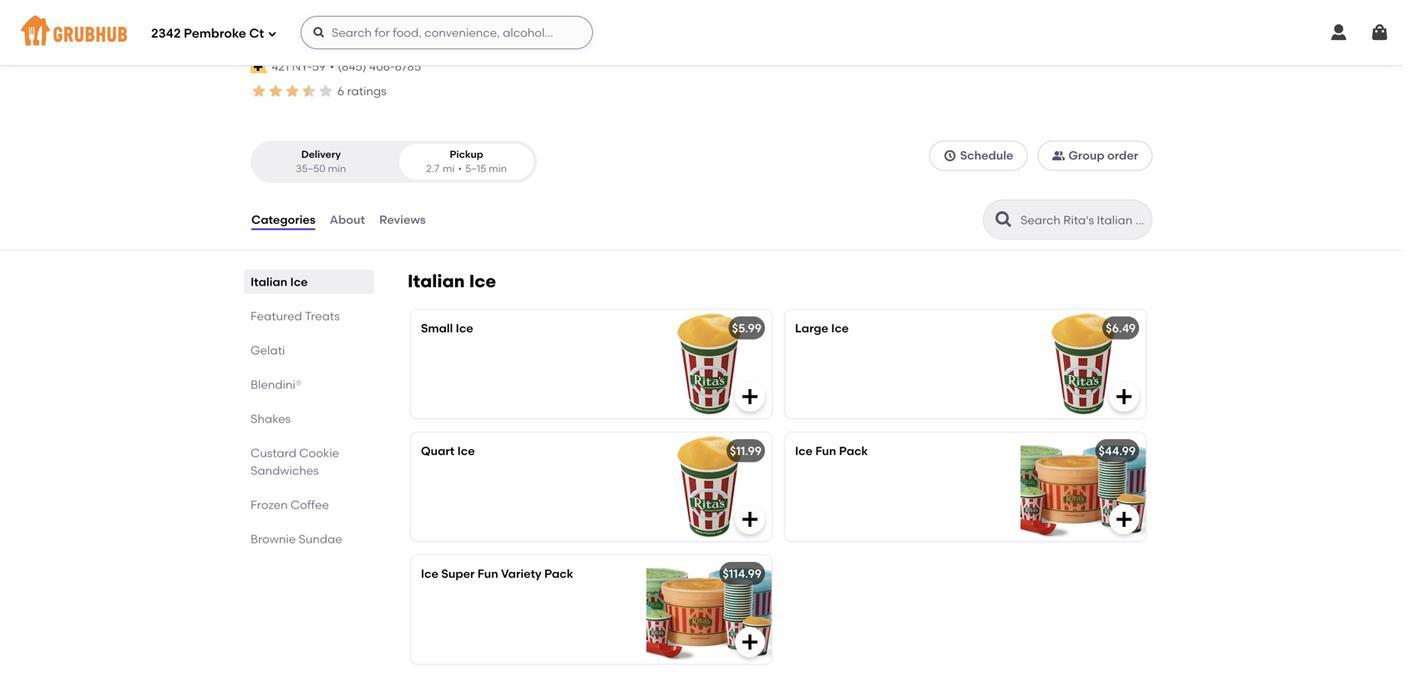 Task type: vqa. For each thing, say whether or not it's contained in the screenshot.
"Rocko's"
no



Task type: locate. For each thing, give the bounding box(es) containing it.
main navigation navigation
[[0, 0, 1404, 65]]

cookie
[[299, 446, 339, 460]]

421 ny-59 button
[[271, 57, 326, 76]]

1 vertical spatial •
[[458, 163, 462, 175]]

coffee
[[291, 498, 329, 512]]

fun right super
[[478, 567, 498, 581]]

min inside delivery 35–50 min
[[328, 163, 346, 175]]

1 horizontal spatial italian ice
[[408, 271, 496, 292]]

subscription pass image
[[251, 60, 268, 73]]

35–50
[[296, 163, 326, 175]]

0 horizontal spatial fun
[[478, 567, 498, 581]]

ice
[[404, 19, 440, 47], [469, 271, 496, 292], [290, 275, 308, 289], [456, 321, 473, 335], [832, 321, 849, 335], [457, 444, 475, 458], [795, 444, 813, 458], [421, 567, 439, 581]]

italian up small
[[408, 271, 465, 292]]

sundae
[[299, 532, 342, 546]]

• (845) 406-6785
[[330, 59, 421, 74]]

ice super fun variety pack
[[421, 567, 574, 581]]

1 horizontal spatial pack
[[839, 444, 868, 458]]

min down delivery
[[328, 163, 346, 175]]

blendini®
[[251, 378, 302, 392]]

0 horizontal spatial •
[[330, 59, 334, 74]]

featured treats
[[251, 309, 340, 323]]

• inside pickup 2.7 mi • 5–15 min
[[458, 163, 462, 175]]

ice up featured treats
[[290, 275, 308, 289]]

$114.99
[[723, 567, 762, 581]]

italian ice tab
[[251, 273, 368, 291]]

delivery
[[301, 148, 341, 160]]

categories button
[[251, 190, 316, 250]]

pembroke
[[184, 26, 246, 41]]

0 horizontal spatial italian ice
[[251, 275, 308, 289]]

svg image
[[1329, 23, 1349, 43], [313, 26, 326, 39], [740, 510, 760, 530], [1114, 510, 1135, 530]]

quart
[[421, 444, 455, 458]]

italian up the featured
[[251, 275, 288, 289]]

quart ice image
[[647, 433, 772, 541]]

2342
[[151, 26, 181, 41]]

421 ny-59
[[272, 59, 326, 74]]

0 vertical spatial pack
[[839, 444, 868, 458]]

Search for food, convenience, alcohol... search field
[[301, 16, 593, 49]]

1 horizontal spatial •
[[458, 163, 462, 175]]

option group
[[251, 141, 537, 183]]

italian inside tab
[[251, 275, 288, 289]]

fun right $11.99
[[816, 444, 837, 458]]

• right mi
[[458, 163, 462, 175]]

svg image inside the schedule button
[[944, 149, 957, 162]]

ice right large
[[832, 321, 849, 335]]

treats
[[305, 309, 340, 323]]

2 horizontal spatial italian
[[408, 271, 465, 292]]

min
[[328, 163, 346, 175], [489, 163, 507, 175]]

categories
[[251, 213, 316, 227]]

small ice
[[421, 321, 473, 335]]

rita's
[[251, 19, 317, 47]]

0 horizontal spatial min
[[328, 163, 346, 175]]

italian ice up small ice
[[408, 271, 496, 292]]

ny-
[[292, 59, 312, 74]]

italian ice up the featured
[[251, 275, 308, 289]]

1 min from the left
[[328, 163, 346, 175]]

pack
[[839, 444, 868, 458], [545, 567, 574, 581]]

406-
[[369, 59, 395, 74]]

svg image
[[1370, 23, 1390, 43], [267, 29, 278, 39], [944, 149, 957, 162], [740, 387, 760, 407], [1114, 387, 1135, 407], [740, 632, 760, 653]]

star icon image
[[251, 83, 267, 99], [267, 83, 284, 99], [284, 83, 301, 99], [301, 83, 317, 99], [301, 83, 317, 99], [317, 83, 334, 99]]

group order
[[1069, 148, 1139, 163]]

fun
[[816, 444, 837, 458], [478, 567, 498, 581]]

421
[[272, 59, 289, 74]]

min inside pickup 2.7 mi • 5–15 min
[[489, 163, 507, 175]]

0 horizontal spatial italian
[[251, 275, 288, 289]]

custard cookie sandwiches tab
[[251, 445, 368, 480]]

• right 59
[[330, 59, 334, 74]]

1 vertical spatial pack
[[545, 567, 574, 581]]

italian
[[323, 19, 399, 47], [408, 271, 465, 292], [251, 275, 288, 289]]

pickup 2.7 mi • 5–15 min
[[426, 148, 507, 175]]

2 min from the left
[[489, 163, 507, 175]]

frozen coffee
[[251, 498, 329, 512]]

large ice image
[[1021, 310, 1146, 419]]

variety
[[501, 567, 542, 581]]

$11.99
[[730, 444, 762, 458]]

1 horizontal spatial min
[[489, 163, 507, 175]]

ice up 6785 at the left of page
[[404, 19, 440, 47]]

1 vertical spatial fun
[[478, 567, 498, 581]]

about button
[[329, 190, 366, 250]]

min right 5–15
[[489, 163, 507, 175]]

0 vertical spatial fun
[[816, 444, 837, 458]]

italian up (845)
[[323, 19, 399, 47]]

2342 pembroke ct
[[151, 26, 264, 41]]

small
[[421, 321, 453, 335]]

ct
[[249, 26, 264, 41]]

italian ice
[[408, 271, 496, 292], [251, 275, 308, 289]]

shakes
[[251, 412, 291, 426]]

$44.99
[[1099, 444, 1136, 458]]

sandwiches
[[251, 464, 319, 478]]

1 horizontal spatial fun
[[816, 444, 837, 458]]

ice fun pack
[[795, 444, 868, 458]]

ice right quart
[[457, 444, 475, 458]]

59
[[312, 59, 326, 74]]

ice right $11.99
[[795, 444, 813, 458]]

rita's italian ice
[[251, 19, 440, 47]]

•
[[330, 59, 334, 74], [458, 163, 462, 175]]

about
[[330, 213, 365, 227]]



Task type: describe. For each thing, give the bounding box(es) containing it.
ice up small ice
[[469, 271, 496, 292]]

ice right small
[[456, 321, 473, 335]]

delivery 35–50 min
[[296, 148, 346, 175]]

$6.49
[[1106, 321, 1136, 335]]

schedule button
[[930, 141, 1028, 171]]

super
[[441, 567, 475, 581]]

frozen coffee tab
[[251, 496, 368, 514]]

option group containing delivery 35–50 min
[[251, 141, 537, 183]]

2.7
[[426, 163, 439, 175]]

custard cookie sandwiches
[[251, 446, 339, 478]]

large
[[795, 321, 829, 335]]

italian ice inside tab
[[251, 275, 308, 289]]

large ice
[[795, 321, 849, 335]]

small ice image
[[647, 310, 772, 419]]

featured
[[251, 309, 302, 323]]

schedule
[[960, 148, 1014, 163]]

shakes tab
[[251, 410, 368, 428]]

6 ratings
[[338, 84, 387, 98]]

ice inside tab
[[290, 275, 308, 289]]

mi
[[443, 163, 455, 175]]

ice fun pack image
[[1021, 433, 1146, 541]]

search icon image
[[994, 210, 1014, 230]]

reviews button
[[379, 190, 427, 250]]

blendini® tab
[[251, 376, 368, 394]]

6
[[338, 84, 344, 98]]

ice super fun variety pack image
[[647, 556, 772, 664]]

custard
[[251, 446, 297, 460]]

reviews
[[379, 213, 426, 227]]

1 horizontal spatial italian
[[323, 19, 399, 47]]

Search Rita's Italian Ice search field
[[1019, 212, 1147, 228]]

0 vertical spatial •
[[330, 59, 334, 74]]

ratings
[[347, 84, 387, 98]]

gelati tab
[[251, 342, 368, 359]]

pickup
[[450, 148, 484, 160]]

(845) 406-6785 button
[[338, 58, 421, 75]]

brownie sundae
[[251, 532, 342, 546]]

brownie
[[251, 532, 296, 546]]

brownie sundae tab
[[251, 531, 368, 548]]

5–15
[[465, 163, 486, 175]]

ice left super
[[421, 567, 439, 581]]

frozen
[[251, 498, 288, 512]]

featured treats tab
[[251, 308, 368, 325]]

gelati
[[251, 343, 285, 358]]

0 horizontal spatial pack
[[545, 567, 574, 581]]

people icon image
[[1052, 149, 1065, 162]]

6785
[[395, 59, 421, 74]]

(845)
[[338, 59, 367, 74]]

group order button
[[1038, 141, 1153, 171]]

order
[[1108, 148, 1139, 163]]

group
[[1069, 148, 1105, 163]]

quart ice
[[421, 444, 475, 458]]

$5.99
[[732, 321, 762, 335]]



